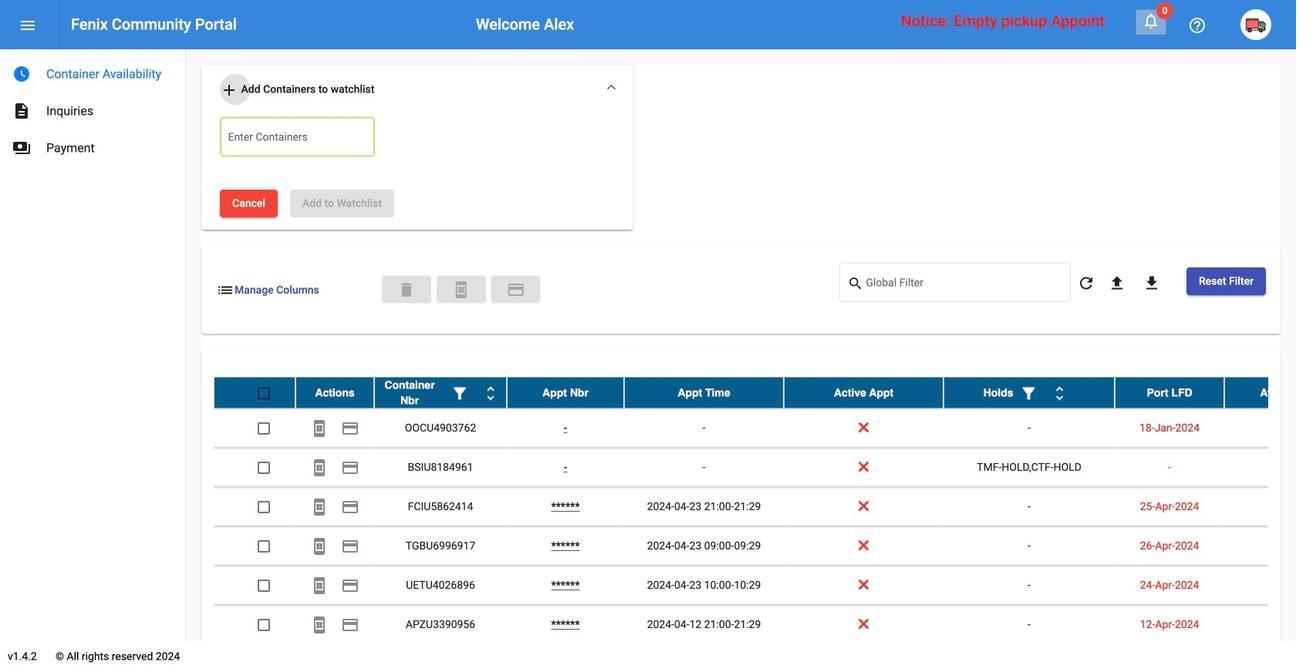 Task type: locate. For each thing, give the bounding box(es) containing it.
3 column header from the left
[[507, 378, 624, 409]]

5 row from the top
[[214, 527, 1296, 567]]

2 column header from the left
[[374, 378, 507, 409]]

cell for 5th row from the top of the page
[[1225, 527, 1296, 566]]

1 cell from the top
[[1225, 409, 1296, 448]]

4 cell from the top
[[1225, 527, 1296, 566]]

4 column header from the left
[[624, 378, 784, 409]]

row
[[214, 378, 1296, 409], [214, 409, 1296, 449], [214, 449, 1296, 488], [214, 488, 1296, 527], [214, 527, 1296, 567], [214, 567, 1296, 606], [214, 606, 1296, 645]]

column header
[[296, 378, 374, 409], [374, 378, 507, 409], [507, 378, 624, 409], [624, 378, 784, 409], [784, 378, 944, 409], [944, 378, 1115, 409], [1115, 378, 1225, 409], [1225, 378, 1296, 409]]

grid
[[214, 378, 1296, 673]]

navigation
[[0, 49, 185, 167]]

no color image
[[19, 16, 37, 35], [220, 81, 238, 99], [12, 102, 31, 120], [1108, 274, 1127, 293], [216, 281, 235, 300], [310, 420, 329, 438], [310, 499, 329, 517], [341, 499, 360, 517], [310, 577, 329, 596], [341, 577, 360, 596], [310, 617, 329, 635]]

6 cell from the top
[[1225, 606, 1296, 645]]

5 cell from the top
[[1225, 567, 1296, 605]]

cell
[[1225, 409, 1296, 448], [1225, 449, 1296, 487], [1225, 488, 1296, 527], [1225, 527, 1296, 566], [1225, 567, 1296, 605], [1225, 606, 1296, 645]]

cell for 5th row from the bottom of the page
[[1225, 449, 1296, 487]]

6 column header from the left
[[944, 378, 1115, 409]]

2 cell from the top
[[1225, 449, 1296, 487]]

no color image
[[1142, 12, 1161, 30], [1188, 16, 1207, 35], [12, 65, 31, 83], [12, 139, 31, 157], [1077, 274, 1096, 293], [1143, 274, 1161, 293], [848, 275, 866, 293], [452, 281, 471, 300], [507, 281, 525, 300], [451, 384, 469, 403], [482, 384, 500, 403], [1020, 384, 1038, 403], [1051, 384, 1069, 403], [341, 420, 360, 438], [310, 459, 329, 478], [341, 459, 360, 478], [310, 538, 329, 557], [341, 538, 360, 557], [341, 617, 360, 635]]

cell for sixth row from the bottom
[[1225, 409, 1296, 448]]

8 column header from the left
[[1225, 378, 1296, 409]]

cell for first row from the bottom
[[1225, 606, 1296, 645]]

cell for sixth row from the top of the page
[[1225, 567, 1296, 605]]

3 cell from the top
[[1225, 488, 1296, 527]]

1 column header from the left
[[296, 378, 374, 409]]

None text field
[[228, 132, 367, 148]]



Task type: describe. For each thing, give the bounding box(es) containing it.
5 column header from the left
[[784, 378, 944, 409]]

3 row from the top
[[214, 449, 1296, 488]]

2 row from the top
[[214, 409, 1296, 449]]

7 row from the top
[[214, 606, 1296, 645]]

7 column header from the left
[[1115, 378, 1225, 409]]

Global Watchlist Filter field
[[866, 280, 1063, 292]]

delete image
[[397, 281, 416, 300]]

cell for 4th row from the top
[[1225, 488, 1296, 527]]

6 row from the top
[[214, 567, 1296, 606]]

1 row from the top
[[214, 378, 1296, 409]]

4 row from the top
[[214, 488, 1296, 527]]



Task type: vqa. For each thing, say whether or not it's contained in the screenshot.
The Line Operator
no



